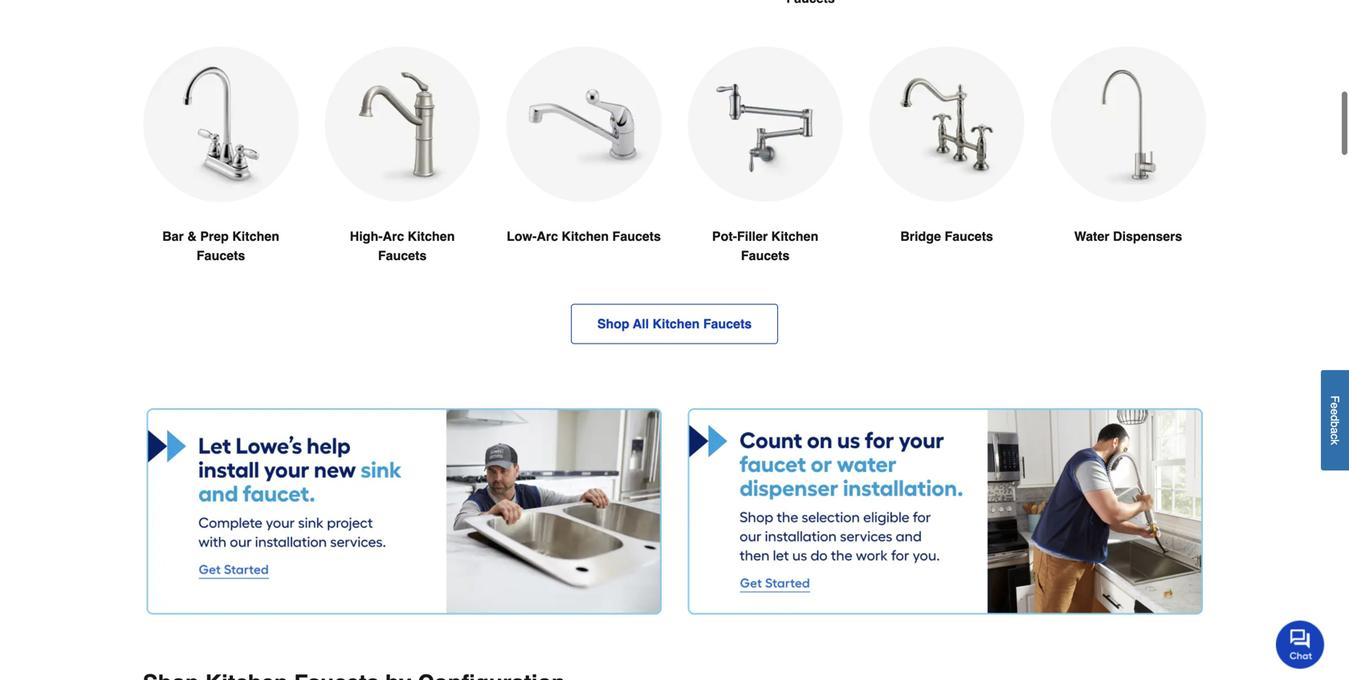 Task type: locate. For each thing, give the bounding box(es) containing it.
all
[[633, 317, 649, 332]]

d
[[1329, 415, 1342, 422]]

kitchen inside high-arc kitchen faucets
[[408, 229, 455, 244]]

kitchen right low- on the top
[[562, 229, 609, 244]]

need faucet or water dispenser installation? shop the selection and let a pro do the work for you. image
[[688, 409, 1203, 616]]

f
[[1329, 396, 1342, 403]]

bridge
[[901, 229, 941, 244]]

1 horizontal spatial arc
[[537, 229, 558, 244]]

1 arc from the left
[[383, 229, 404, 244]]

0 horizontal spatial arc
[[383, 229, 404, 244]]

bar
[[162, 229, 184, 244]]

kitchen right the "filler" on the right top
[[772, 229, 819, 244]]

a traditional-style high-arc kitchen faucet. image
[[325, 47, 480, 202]]

faucets inside pot-filler kitchen faucets
[[741, 248, 790, 263]]

kitchen right high-
[[408, 229, 455, 244]]

kitchen for shop all kitchen faucets
[[653, 317, 700, 332]]

arc
[[383, 229, 404, 244], [537, 229, 558, 244]]

f e e d b a c k button
[[1322, 370, 1350, 471]]

e up b
[[1329, 409, 1342, 415]]

water dispensers
[[1075, 229, 1183, 244]]

faucets
[[613, 229, 661, 244], [945, 229, 994, 244], [197, 248, 245, 263], [378, 248, 427, 263], [741, 248, 790, 263], [704, 317, 752, 332]]

water
[[1075, 229, 1110, 244]]

bridge faucets
[[901, 229, 994, 244]]

kitchen right all
[[653, 317, 700, 332]]

kitchen right prep
[[232, 229, 279, 244]]

arc inside high-arc kitchen faucets
[[383, 229, 404, 244]]

high-arc kitchen faucets link
[[325, 47, 480, 304]]

faucets inside high-arc kitchen faucets
[[378, 248, 427, 263]]

pot-filler kitchen faucets
[[712, 229, 819, 263]]

e
[[1329, 403, 1342, 409], [1329, 409, 1342, 415]]

2 arc from the left
[[537, 229, 558, 244]]

kitchen
[[232, 229, 279, 244], [408, 229, 455, 244], [562, 229, 609, 244], [772, 229, 819, 244], [653, 317, 700, 332]]

arc inside low-arc kitchen faucets link
[[537, 229, 558, 244]]

2 e from the top
[[1329, 409, 1342, 415]]

kitchen for low-arc kitchen faucets
[[562, 229, 609, 244]]

pot-
[[712, 229, 737, 244]]

c
[[1329, 434, 1342, 440]]

kitchen inside pot-filler kitchen faucets
[[772, 229, 819, 244]]

faucets for high-arc kitchen faucets
[[378, 248, 427, 263]]

e up d
[[1329, 403, 1342, 409]]

kitchen for pot-filler kitchen faucets
[[772, 229, 819, 244]]

shop all kitchen faucets link
[[571, 304, 779, 344]]



Task type: describe. For each thing, give the bounding box(es) containing it.
kitchen inside bar & prep kitchen faucets
[[232, 229, 279, 244]]

a low-arc kitchen faucet with a single handle. image
[[506, 47, 662, 203]]

a chrome prep kitchen faucet with two handles. image
[[143, 47, 299, 203]]

prep
[[200, 229, 229, 244]]

shop all kitchen faucets
[[598, 317, 752, 332]]

1 e from the top
[[1329, 403, 1342, 409]]

a
[[1329, 428, 1342, 434]]

bar & prep kitchen faucets
[[162, 229, 279, 263]]

complete your sink project with our installation services. let lowe's help install your sink. image
[[146, 409, 662, 616]]

low-arc kitchen faucets
[[507, 229, 661, 244]]

pot-filler kitchen faucets link
[[688, 47, 844, 304]]

chat invite button image
[[1277, 620, 1326, 669]]

faucets for shop all kitchen faucets
[[704, 317, 752, 332]]

&
[[187, 229, 197, 244]]

faucets for pot-filler kitchen faucets
[[741, 248, 790, 263]]

low-
[[507, 229, 537, 244]]

arc for high-
[[383, 229, 404, 244]]

faucets for low-arc kitchen faucets
[[613, 229, 661, 244]]

low-arc kitchen faucets link
[[506, 47, 662, 285]]

f e e d b a c k
[[1329, 396, 1342, 445]]

kitchen for high-arc kitchen faucets
[[408, 229, 455, 244]]

shop
[[598, 317, 630, 332]]

high-
[[350, 229, 383, 244]]

dispensers
[[1113, 229, 1183, 244]]

water dispensers link
[[1051, 47, 1207, 285]]

bar & prep kitchen faucets link
[[143, 47, 299, 304]]

a nickel kitchen sink bridge faucet. image
[[869, 47, 1025, 202]]

high-arc kitchen faucets
[[350, 229, 455, 263]]

faucets inside bar & prep kitchen faucets
[[197, 248, 245, 263]]

a pot-filler kitchen faucet. image
[[688, 47, 844, 202]]

filler
[[737, 229, 768, 244]]

k
[[1329, 440, 1342, 445]]

arc for low-
[[537, 229, 558, 244]]

a nickel single-handle water dispenser. image
[[1051, 47, 1207, 203]]

bridge faucets link
[[869, 47, 1025, 285]]

b
[[1329, 422, 1342, 428]]



Task type: vqa. For each thing, say whether or not it's contained in the screenshot.
Use
no



